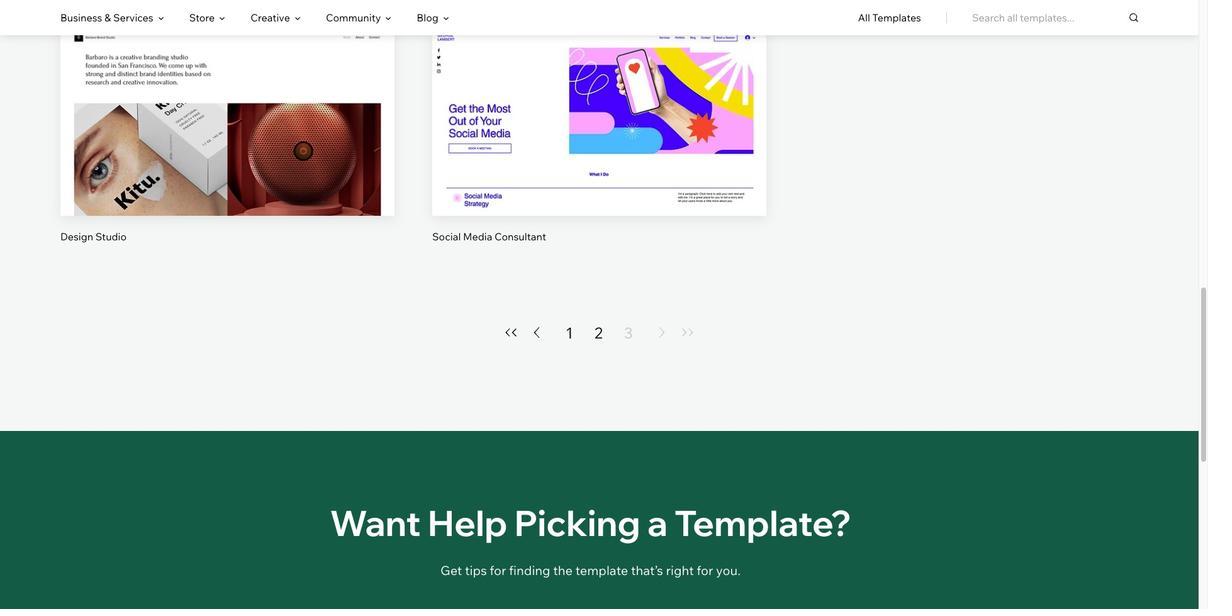 Task type: describe. For each thing, give the bounding box(es) containing it.
1
[[566, 323, 573, 342]]

you.
[[716, 562, 741, 578]]

store
[[189, 11, 215, 24]]

templates
[[873, 11, 921, 24]]

edit for social media consultant
[[590, 97, 609, 109]]

picking
[[514, 501, 641, 545]]

2 for from the left
[[697, 562, 713, 578]]

social media consultant
[[432, 230, 546, 243]]

view button for design studio
[[198, 131, 257, 161]]

template?
[[675, 501, 851, 545]]

first page image
[[504, 329, 519, 337]]

community
[[326, 11, 381, 24]]

categories by subject element
[[60, 1, 449, 35]]

all
[[858, 11, 870, 24]]

social media consultant group
[[432, 19, 767, 243]]

&
[[104, 11, 111, 24]]

a
[[647, 501, 668, 545]]

finding
[[509, 562, 550, 578]]

get tips for finding the template that's right for you.
[[441, 562, 741, 578]]

view for social media consultant
[[588, 139, 611, 152]]

get
[[441, 562, 462, 578]]

help
[[428, 501, 508, 545]]

1 for from the left
[[490, 562, 506, 578]]

edit button for design studio
[[198, 88, 257, 118]]

creative
[[251, 11, 290, 24]]



Task type: vqa. For each thing, say whether or not it's contained in the screenshot.
right from
no



Task type: locate. For each thing, give the bounding box(es) containing it.
want help picking a template?
[[330, 501, 851, 545]]

3
[[624, 323, 633, 342]]

1 view from the left
[[216, 139, 239, 152]]

view
[[216, 139, 239, 152], [588, 139, 611, 152]]

view button
[[198, 131, 257, 161], [570, 131, 629, 161]]

the
[[553, 562, 573, 578]]

blog
[[417, 11, 439, 24]]

1 link
[[566, 323, 573, 343]]

1 view button from the left
[[198, 131, 257, 161]]

tips
[[465, 562, 487, 578]]

Search search field
[[972, 0, 1139, 35]]

view for design studio
[[216, 139, 239, 152]]

template
[[576, 562, 628, 578]]

2 link
[[595, 323, 603, 343]]

edit button inside design studio group
[[198, 88, 257, 118]]

business
[[60, 11, 102, 24]]

all templates link
[[858, 1, 921, 35]]

for right tips
[[490, 562, 506, 578]]

for left you.
[[697, 562, 713, 578]]

0 horizontal spatial edit
[[218, 97, 237, 109]]

edit button
[[198, 88, 257, 118], [570, 88, 629, 118]]

view button inside social media consultant group
[[570, 131, 629, 161]]

edit
[[218, 97, 237, 109], [590, 97, 609, 109]]

2 view button from the left
[[570, 131, 629, 161]]

view button inside design studio group
[[198, 131, 257, 161]]

view button for social media consultant
[[570, 131, 629, 161]]

2 edit from the left
[[590, 97, 609, 109]]

that's
[[631, 562, 663, 578]]

consultant
[[495, 230, 546, 243]]

2 edit button from the left
[[570, 88, 629, 118]]

want
[[330, 501, 421, 545]]

edit inside social media consultant group
[[590, 97, 609, 109]]

most popular website templates - design studio image
[[60, 28, 395, 216]]

for
[[490, 562, 506, 578], [697, 562, 713, 578]]

1 horizontal spatial edit button
[[570, 88, 629, 118]]

None search field
[[972, 0, 1139, 35]]

0 horizontal spatial view
[[216, 139, 239, 152]]

studio
[[96, 230, 127, 243]]

right
[[666, 562, 694, 578]]

2 view from the left
[[588, 139, 611, 152]]

all templates
[[858, 11, 921, 24]]

services
[[113, 11, 153, 24]]

0 horizontal spatial for
[[490, 562, 506, 578]]

social
[[432, 230, 461, 243]]

most popular website templates - social media consultant image
[[432, 28, 767, 216]]

previous page image
[[529, 327, 545, 338]]

edit inside design studio group
[[218, 97, 237, 109]]

media
[[463, 230, 492, 243]]

1 edit button from the left
[[198, 88, 257, 118]]

2
[[595, 323, 603, 342]]

edit for design studio
[[218, 97, 237, 109]]

categories. use the left and right arrow keys to navigate the menu element
[[0, 0, 1199, 35]]

view inside social media consultant group
[[588, 139, 611, 152]]

1 edit from the left
[[218, 97, 237, 109]]

1 horizontal spatial view
[[588, 139, 611, 152]]

view inside design studio group
[[216, 139, 239, 152]]

0 horizontal spatial view button
[[198, 131, 257, 161]]

design
[[60, 230, 93, 243]]

1 horizontal spatial view button
[[570, 131, 629, 161]]

1 horizontal spatial edit
[[590, 97, 609, 109]]

0 horizontal spatial edit button
[[198, 88, 257, 118]]

edit button inside social media consultant group
[[570, 88, 629, 118]]

business & services
[[60, 11, 153, 24]]

design studio group
[[60, 19, 395, 243]]

1 horizontal spatial for
[[697, 562, 713, 578]]

design studio
[[60, 230, 127, 243]]

edit button for social media consultant
[[570, 88, 629, 118]]



